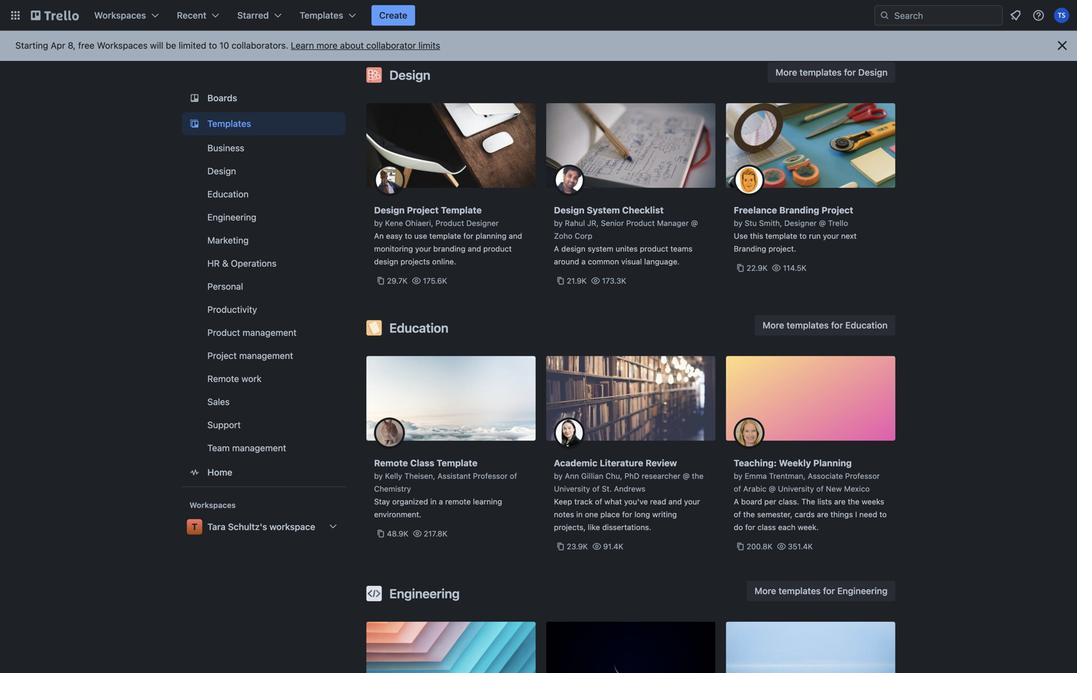 Task type: vqa. For each thing, say whether or not it's contained in the screenshot.


Task type: describe. For each thing, give the bounding box(es) containing it.
templates for education
[[787, 320, 829, 331]]

use
[[415, 232, 427, 241]]

more templates for education button
[[755, 315, 896, 336]]

week.
[[798, 523, 819, 532]]

engineering inside the engineering link
[[208, 212, 257, 223]]

freelance
[[734, 205, 778, 216]]

associate
[[808, 472, 844, 481]]

29.7k
[[387, 277, 408, 285]]

open information menu image
[[1033, 9, 1046, 22]]

starred button
[[230, 5, 290, 26]]

work
[[242, 374, 262, 384]]

manager
[[657, 219, 689, 228]]

by for design project template
[[374, 219, 383, 228]]

teaching: weekly planning by emma trentman, associate professor of arabic @ university of new mexico a board per class. the lists are the weeks of the semester, cards are things i need to do for class each week.
[[734, 458, 887, 532]]

need
[[860, 510, 878, 519]]

do
[[734, 523, 744, 532]]

@ inside design system checklist by rahul jr, senior product manager @ zoho corp a design system unites product teams around a common visual language.
[[691, 219, 698, 228]]

workspaces inside popup button
[[94, 10, 146, 21]]

for inside teaching: weekly planning by emma trentman, associate professor of arabic @ university of new mexico a board per class. the lists are the weeks of the semester, cards are things i need to do for class each week.
[[746, 523, 756, 532]]

recent button
[[169, 5, 227, 26]]

more templates for design
[[776, 67, 888, 78]]

literature
[[600, 458, 644, 469]]

board image
[[187, 90, 202, 106]]

marketing
[[208, 235, 249, 246]]

limits
[[419, 40, 441, 51]]

ann
[[565, 472, 579, 481]]

kene
[[385, 219, 403, 228]]

new
[[826, 485, 842, 494]]

i
[[856, 510, 858, 519]]

more templates for education
[[763, 320, 888, 331]]

0 vertical spatial are
[[835, 498, 846, 506]]

1 vertical spatial branding
[[734, 244, 767, 253]]

design inside 'design project template by kene ohiaeri, product designer an easy to use template for planning and monitoring your branding and product design projects online.'
[[374, 257, 399, 266]]

design inside design system checklist by rahul jr, senior product manager @ zoho corp a design system unites product teams around a common visual language.
[[562, 244, 586, 253]]

branding
[[434, 244, 466, 253]]

starting apr 8, free workspaces will be limited to 10 collaborators. learn more about collaborator limits
[[15, 40, 441, 51]]

to inside freelance branding project by stu smith, designer @ trello use this template to run your next branding project.
[[800, 232, 807, 241]]

&
[[222, 258, 229, 269]]

emma trentman, associate professor of arabic @ university of new mexico image
[[734, 418, 765, 449]]

stu smith, designer @ trello image
[[734, 165, 765, 196]]

your inside academic literature review by ann gillian chu, phd researcher @ the university of st. andrews keep track of what you've read and your notes in one place for long writing projects, like dissertations.
[[684, 498, 700, 506]]

sales link
[[182, 392, 346, 413]]

starred
[[237, 10, 269, 21]]

what
[[605, 498, 622, 506]]

the
[[802, 498, 816, 506]]

gillian
[[582, 472, 604, 481]]

system
[[588, 244, 614, 253]]

design down collaborator
[[390, 67, 431, 82]]

semester,
[[758, 510, 793, 519]]

8,
[[68, 40, 76, 51]]

management for product management
[[243, 328, 297, 338]]

remote for remote work
[[208, 374, 239, 384]]

schultz's
[[228, 522, 267, 532]]

48.9k
[[387, 530, 409, 539]]

2 horizontal spatial the
[[848, 498, 860, 506]]

academic literature review by ann gillian chu, phd researcher @ the university of st. andrews keep track of what you've read and your notes in one place for long writing projects, like dissertations.
[[554, 458, 704, 532]]

more for engineering
[[755, 586, 777, 597]]

each
[[779, 523, 796, 532]]

of left arabic
[[734, 485, 742, 494]]

design down business
[[208, 166, 236, 176]]

support
[[208, 420, 241, 430]]

project inside freelance branding project by stu smith, designer @ trello use this template to run your next branding project.
[[822, 205, 854, 216]]

t
[[192, 522, 198, 532]]

board
[[742, 498, 763, 506]]

andrews
[[614, 485, 646, 494]]

your inside 'design project template by kene ohiaeri, product designer an easy to use template for planning and monitoring your branding and product design projects online.'
[[415, 244, 431, 253]]

template inside freelance branding project by stu smith, designer @ trello use this template to run your next branding project.
[[766, 232, 798, 241]]

0 horizontal spatial templates
[[208, 118, 251, 129]]

planning
[[476, 232, 507, 241]]

of left what
[[595, 498, 603, 506]]

1 horizontal spatial and
[[509, 232, 523, 241]]

read
[[650, 498, 667, 506]]

to left 10
[[209, 40, 217, 51]]

monitoring
[[374, 244, 413, 253]]

more templates for engineering
[[755, 586, 888, 597]]

primary element
[[0, 0, 1078, 31]]

more templates for engineering button
[[747, 581, 896, 602]]

175.6k
[[423, 277, 447, 285]]

productivity
[[208, 304, 257, 315]]

projects,
[[554, 523, 586, 532]]

management for project management
[[239, 351, 293, 361]]

management for team management
[[232, 443, 286, 454]]

workspace
[[270, 522, 315, 532]]

things
[[831, 510, 854, 519]]

0 horizontal spatial and
[[468, 244, 481, 253]]

23.9k
[[567, 542, 588, 551]]

boards
[[208, 93, 237, 103]]

smith,
[[760, 219, 783, 228]]

project management
[[208, 351, 293, 361]]

education inside button
[[846, 320, 888, 331]]

collaborator
[[366, 40, 416, 51]]

review
[[646, 458, 678, 469]]

@ inside academic literature review by ann gillian chu, phd researcher @ the university of st. andrews keep track of what you've read and your notes in one place for long writing projects, like dissertations.
[[683, 472, 690, 481]]

be
[[166, 40, 176, 51]]

environment.
[[374, 510, 422, 519]]

@ inside freelance branding project by stu smith, designer @ trello use this template to run your next branding project.
[[819, 219, 826, 228]]

templates for design
[[800, 67, 842, 78]]

engineering icon image
[[367, 586, 382, 602]]

1 vertical spatial workspaces
[[97, 40, 148, 51]]

st.
[[602, 485, 612, 494]]

to inside 'design project template by kene ohiaeri, product designer an easy to use template for planning and monitoring your branding and product design projects online.'
[[405, 232, 412, 241]]

common
[[588, 257, 619, 266]]

project inside 'design project template by kene ohiaeri, product designer an easy to use template for planning and monitoring your branding and product design projects online.'
[[407, 205, 439, 216]]

phd
[[625, 472, 640, 481]]

freelance branding project by stu smith, designer @ trello use this template to run your next branding project.
[[734, 205, 857, 253]]

the inside academic literature review by ann gillian chu, phd researcher @ the university of st. andrews keep track of what you've read and your notes in one place for long writing projects, like dissertations.
[[692, 472, 704, 481]]

designer inside 'design project template by kene ohiaeri, product designer an easy to use template for planning and monitoring your branding and product design projects online.'
[[467, 219, 499, 228]]

design inside 'design project template by kene ohiaeri, product designer an easy to use template for planning and monitoring your branding and product design projects online.'
[[374, 205, 405, 216]]

rahul jr, senior product manager @ zoho corp image
[[554, 165, 585, 196]]

2 vertical spatial workspaces
[[190, 501, 236, 510]]

engineering inside more templates for engineering button
[[838, 586, 888, 597]]

0 vertical spatial branding
[[780, 205, 820, 216]]

173.3k
[[602, 277, 627, 285]]

you've
[[625, 498, 648, 506]]

tara schultz (taraschultz7) image
[[1055, 8, 1070, 23]]

professor for template
[[473, 472, 508, 481]]

of inside remote class template by kelly theisen, assistant professor of chemistry stay organized in a remote learning environment.
[[510, 472, 517, 481]]

of left st.
[[593, 485, 600, 494]]

product management
[[208, 328, 297, 338]]

marketing link
[[182, 230, 346, 251]]

class
[[410, 458, 435, 469]]

for inside more templates for design button
[[845, 67, 857, 78]]

starting
[[15, 40, 48, 51]]

more for education
[[763, 320, 785, 331]]

and inside academic literature review by ann gillian chu, phd researcher @ the university of st. andrews keep track of what you've read and your notes in one place for long writing projects, like dissertations.
[[669, 498, 682, 506]]

learn more about collaborator limits link
[[291, 40, 441, 51]]

system
[[587, 205, 620, 216]]

1 horizontal spatial the
[[744, 510, 755, 519]]

product inside 'design project template by kene ohiaeri, product designer an easy to use template for planning and monitoring your branding and product design projects online.'
[[484, 244, 512, 253]]

22.9k
[[747, 264, 768, 273]]

chu,
[[606, 472, 623, 481]]



Task type: locate. For each thing, give the bounding box(es) containing it.
project up remote work
[[208, 351, 237, 361]]

management down product management link on the left of page
[[239, 351, 293, 361]]

designer up run at the right of the page
[[785, 219, 817, 228]]

templates inside more templates for education button
[[787, 320, 829, 331]]

professor inside teaching: weekly planning by emma trentman, associate professor of arabic @ university of new mexico a board per class. the lists are the weeks of the semester, cards are things i need to do for class each week.
[[846, 472, 880, 481]]

to inside teaching: weekly planning by emma trentman, associate professor of arabic @ university of new mexico a board per class. the lists are the weeks of the semester, cards are things i need to do for class each week.
[[880, 510, 887, 519]]

collaborators.
[[232, 40, 289, 51]]

a inside remote class template by kelly theisen, assistant professor of chemistry stay organized in a remote learning environment.
[[439, 498, 443, 506]]

@ inside teaching: weekly planning by emma trentman, associate professor of arabic @ university of new mexico a board per class. the lists are the weeks of the semester, cards are things i need to do for class each week.
[[769, 485, 776, 494]]

design up "around"
[[562, 244, 586, 253]]

in
[[431, 498, 437, 506], [577, 510, 583, 519]]

2 vertical spatial your
[[684, 498, 700, 506]]

template board image
[[187, 116, 202, 132]]

@ right researcher
[[683, 472, 690, 481]]

by for academic literature review
[[554, 472, 563, 481]]

2 vertical spatial templates
[[779, 586, 821, 597]]

checklist
[[623, 205, 664, 216]]

0 horizontal spatial your
[[415, 244, 431, 253]]

0 vertical spatial more
[[776, 67, 798, 78]]

200.8k
[[747, 542, 773, 551]]

template for education
[[437, 458, 478, 469]]

kelly theisen, assistant professor of chemistry image
[[374, 418, 405, 449]]

by inside design system checklist by rahul jr, senior product manager @ zoho corp a design system unites product teams around a common visual language.
[[554, 219, 563, 228]]

2 designer from the left
[[785, 219, 817, 228]]

0 horizontal spatial university
[[554, 485, 591, 494]]

templates for engineering
[[779, 586, 821, 597]]

by left emma
[[734, 472, 743, 481]]

1 vertical spatial design
[[374, 257, 399, 266]]

by for teaching: weekly planning
[[734, 472, 743, 481]]

and up writing
[[669, 498, 682, 506]]

by inside academic literature review by ann gillian chu, phd researcher @ the university of st. andrews keep track of what you've read and your notes in one place for long writing projects, like dissertations.
[[554, 472, 563, 481]]

business link
[[182, 138, 346, 158]]

0 horizontal spatial designer
[[467, 219, 499, 228]]

0 vertical spatial remote
[[208, 374, 239, 384]]

templates inside more templates for design button
[[800, 67, 842, 78]]

template up "branding"
[[430, 232, 462, 241]]

project up ohiaeri,
[[407, 205, 439, 216]]

remote class template by kelly theisen, assistant professor of chemistry stay organized in a remote learning environment.
[[374, 458, 517, 519]]

by up zoho
[[554, 219, 563, 228]]

0 vertical spatial template
[[441, 205, 482, 216]]

next
[[842, 232, 857, 241]]

2 vertical spatial and
[[669, 498, 682, 506]]

professor up "learning"
[[473, 472, 508, 481]]

a right "around"
[[582, 257, 586, 266]]

in right organized
[[431, 498, 437, 506]]

1 horizontal spatial engineering
[[390, 586, 460, 601]]

to right need
[[880, 510, 887, 519]]

product down productivity
[[208, 328, 240, 338]]

like
[[588, 523, 600, 532]]

tara
[[208, 522, 226, 532]]

1 university from the left
[[554, 485, 591, 494]]

weeks
[[862, 498, 885, 506]]

0 vertical spatial design
[[562, 244, 586, 253]]

an
[[374, 232, 384, 241]]

search image
[[880, 10, 890, 21]]

2 template from the left
[[766, 232, 798, 241]]

more for design
[[776, 67, 798, 78]]

run
[[809, 232, 821, 241]]

remote for remote class template by kelly theisen, assistant professor of chemistry stay organized in a remote learning environment.
[[374, 458, 408, 469]]

workspaces down workspaces popup button
[[97, 40, 148, 51]]

your right read
[[684, 498, 700, 506]]

1 vertical spatial more
[[763, 320, 785, 331]]

your
[[824, 232, 840, 241], [415, 244, 431, 253], [684, 498, 700, 506]]

for inside more templates for engineering button
[[824, 586, 836, 597]]

0 horizontal spatial engineering
[[208, 212, 257, 223]]

to left use
[[405, 232, 412, 241]]

design down monitoring
[[374, 257, 399, 266]]

1 vertical spatial a
[[439, 498, 443, 506]]

by inside 'design project template by kene ohiaeri, product designer an easy to use template for planning and monitoring your branding and product design projects online.'
[[374, 219, 383, 228]]

emma
[[745, 472, 767, 481]]

management
[[243, 328, 297, 338], [239, 351, 293, 361], [232, 443, 286, 454]]

design up rahul
[[554, 205, 585, 216]]

1 vertical spatial and
[[468, 244, 481, 253]]

branding down the this
[[734, 244, 767, 253]]

templates inside more templates for engineering button
[[779, 586, 821, 597]]

product inside design system checklist by rahul jr, senior product manager @ zoho corp a design system unites product teams around a common visual language.
[[627, 219, 655, 228]]

1 vertical spatial templates
[[787, 320, 829, 331]]

kelly
[[385, 472, 403, 481]]

in left one
[[577, 510, 583, 519]]

template up assistant
[[437, 458, 478, 469]]

cards
[[795, 510, 815, 519]]

a down zoho
[[554, 244, 559, 253]]

management down productivity link
[[243, 328, 297, 338]]

visual
[[622, 257, 642, 266]]

1 horizontal spatial remote
[[374, 458, 408, 469]]

remote up the kelly
[[374, 458, 408, 469]]

design up kene
[[374, 205, 405, 216]]

1 horizontal spatial designer
[[785, 219, 817, 228]]

of up do
[[734, 510, 742, 519]]

projects
[[401, 257, 430, 266]]

0 horizontal spatial branding
[[734, 244, 767, 253]]

class.
[[779, 498, 800, 506]]

0 vertical spatial templates
[[300, 10, 344, 21]]

free
[[78, 40, 95, 51]]

1 horizontal spatial university
[[778, 485, 815, 494]]

2 horizontal spatial engineering
[[838, 586, 888, 597]]

by for design system checklist
[[554, 219, 563, 228]]

a inside teaching: weekly planning by emma trentman, associate professor of arabic @ university of new mexico a board per class. the lists are the weeks of the semester, cards are things i need to do for class each week.
[[734, 498, 739, 506]]

switch to… image
[[9, 9, 22, 22]]

template inside 'design project template by kene ohiaeri, product designer an easy to use template for planning and monitoring your branding and product design projects online.'
[[430, 232, 462, 241]]

the right researcher
[[692, 472, 704, 481]]

corp
[[575, 232, 593, 241]]

remote inside remote class template by kelly theisen, assistant professor of chemistry stay organized in a remote learning environment.
[[374, 458, 408, 469]]

0 horizontal spatial are
[[817, 510, 829, 519]]

personal link
[[182, 277, 346, 297]]

of left the ann
[[510, 472, 517, 481]]

0 horizontal spatial template
[[430, 232, 462, 241]]

workspaces
[[94, 10, 146, 21], [97, 40, 148, 51], [190, 501, 236, 510]]

@
[[691, 219, 698, 228], [819, 219, 826, 228], [683, 472, 690, 481], [769, 485, 776, 494]]

0 horizontal spatial product
[[484, 244, 512, 253]]

1 horizontal spatial education
[[390, 320, 449, 336]]

1 designer from the left
[[467, 219, 499, 228]]

tara schultz's workspace
[[208, 522, 315, 532]]

1 vertical spatial your
[[415, 244, 431, 253]]

@ up per
[[769, 485, 776, 494]]

stay
[[374, 498, 390, 506]]

workspaces up "tara"
[[190, 501, 236, 510]]

2 professor from the left
[[846, 472, 880, 481]]

operations
[[231, 258, 277, 269]]

the down board
[[744, 510, 755, 519]]

for inside more templates for education button
[[832, 320, 844, 331]]

0 horizontal spatial remote
[[208, 374, 239, 384]]

class
[[758, 523, 776, 532]]

management down the support link
[[232, 443, 286, 454]]

351.4k
[[788, 542, 813, 551]]

1 horizontal spatial a
[[734, 498, 739, 506]]

2 horizontal spatial project
[[822, 205, 854, 216]]

product
[[436, 219, 464, 228], [627, 219, 655, 228], [208, 328, 240, 338]]

by inside remote class template by kelly theisen, assistant professor of chemistry stay organized in a remote learning environment.
[[374, 472, 383, 481]]

long
[[635, 510, 651, 519]]

and right planning
[[509, 232, 523, 241]]

learning
[[473, 498, 502, 506]]

1 product from the left
[[484, 244, 512, 253]]

workspaces button
[[87, 5, 167, 26]]

0 vertical spatial management
[[243, 328, 297, 338]]

0 vertical spatial templates
[[800, 67, 842, 78]]

are down lists
[[817, 510, 829, 519]]

product management link
[[182, 323, 346, 343]]

product down 'checklist'
[[627, 219, 655, 228]]

home image
[[187, 465, 202, 481]]

design down search image
[[859, 67, 888, 78]]

a
[[582, 257, 586, 266], [439, 498, 443, 506]]

1 vertical spatial template
[[437, 458, 478, 469]]

learn
[[291, 40, 314, 51]]

by up an
[[374, 219, 383, 228]]

1 horizontal spatial product
[[640, 244, 669, 253]]

one
[[585, 510, 599, 519]]

your down use
[[415, 244, 431, 253]]

1 horizontal spatial your
[[684, 498, 700, 506]]

a inside design system checklist by rahul jr, senior product manager @ zoho corp a design system unites product teams around a common visual language.
[[582, 257, 586, 266]]

0 horizontal spatial design
[[374, 257, 399, 266]]

researcher
[[642, 472, 681, 481]]

support link
[[182, 415, 346, 436]]

professor inside remote class template by kelly theisen, assistant professor of chemistry stay organized in a remote learning environment.
[[473, 472, 508, 481]]

university down the ann
[[554, 485, 591, 494]]

1 template from the left
[[430, 232, 462, 241]]

ann gillian chu, phd researcher @ the university of st. andrews image
[[554, 418, 585, 449]]

trentman,
[[770, 472, 806, 481]]

1 vertical spatial remote
[[374, 458, 408, 469]]

design link
[[182, 161, 346, 182]]

engineering link
[[182, 207, 346, 228]]

a left remote
[[439, 498, 443, 506]]

2 horizontal spatial education
[[846, 320, 888, 331]]

template up project.
[[766, 232, 798, 241]]

1 vertical spatial are
[[817, 510, 829, 519]]

personal
[[208, 281, 243, 292]]

templates up business
[[208, 118, 251, 129]]

in inside academic literature review by ann gillian chu, phd researcher @ the university of st. andrews keep track of what you've read and your notes in one place for long writing projects, like dissertations.
[[577, 510, 583, 519]]

hr & operations link
[[182, 253, 346, 274]]

1 horizontal spatial templates
[[300, 10, 344, 21]]

templates link
[[182, 112, 346, 135]]

by left the kelly
[[374, 472, 383, 481]]

0 horizontal spatial product
[[208, 328, 240, 338]]

university for academic
[[554, 485, 591, 494]]

1 horizontal spatial design
[[562, 244, 586, 253]]

design inside button
[[859, 67, 888, 78]]

in inside remote class template by kelly theisen, assistant professor of chemistry stay organized in a remote learning environment.
[[431, 498, 437, 506]]

1 vertical spatial management
[[239, 351, 293, 361]]

0 vertical spatial in
[[431, 498, 437, 506]]

template inside 'design project template by kene ohiaeri, product designer an easy to use template for planning and monitoring your branding and product design projects online.'
[[441, 205, 482, 216]]

more templates for design button
[[768, 62, 896, 83]]

for inside 'design project template by kene ohiaeri, product designer an easy to use template for planning and monitoring your branding and product design projects online.'
[[464, 232, 474, 241]]

by inside teaching: weekly planning by emma trentman, associate professor of arabic @ university of new mexico a board per class. the lists are the weeks of the semester, cards are things i need to do for class each week.
[[734, 472, 743, 481]]

0 vertical spatial your
[[824, 232, 840, 241]]

university inside academic literature review by ann gillian chu, phd researcher @ the university of st. andrews keep track of what you've read and your notes in one place for long writing projects, like dissertations.
[[554, 485, 591, 494]]

about
[[340, 40, 364, 51]]

@ right manager
[[691, 219, 698, 228]]

use
[[734, 232, 748, 241]]

templates inside dropdown button
[[300, 10, 344, 21]]

template up planning
[[441, 205, 482, 216]]

0 vertical spatial a
[[554, 244, 559, 253]]

apr
[[51, 40, 65, 51]]

0 vertical spatial a
[[582, 257, 586, 266]]

0 vertical spatial the
[[692, 472, 704, 481]]

of
[[510, 472, 517, 481], [593, 485, 600, 494], [734, 485, 742, 494], [817, 485, 824, 494], [595, 498, 603, 506], [734, 510, 742, 519]]

project
[[407, 205, 439, 216], [822, 205, 854, 216], [208, 351, 237, 361]]

design icon image
[[367, 67, 382, 83]]

home
[[208, 467, 233, 478]]

unites
[[616, 244, 638, 253]]

a inside design system checklist by rahul jr, senior product manager @ zoho corp a design system unites product teams around a common visual language.
[[554, 244, 559, 253]]

by left the ann
[[554, 472, 563, 481]]

remote inside remote work link
[[208, 374, 239, 384]]

2 university from the left
[[778, 485, 815, 494]]

2 vertical spatial more
[[755, 586, 777, 597]]

boards link
[[182, 87, 346, 110]]

0 horizontal spatial a
[[439, 498, 443, 506]]

kene ohiaeri, product designer image
[[374, 165, 405, 196]]

designer inside freelance branding project by stu smith, designer @ trello use this template to run your next branding project.
[[785, 219, 817, 228]]

planning
[[814, 458, 852, 469]]

design inside design system checklist by rahul jr, senior product manager @ zoho corp a design system unites product teams around a common visual language.
[[554, 205, 585, 216]]

0 horizontal spatial professor
[[473, 472, 508, 481]]

1 horizontal spatial are
[[835, 498, 846, 506]]

to left run at the right of the page
[[800, 232, 807, 241]]

0 notifications image
[[1009, 8, 1024, 23]]

0 vertical spatial and
[[509, 232, 523, 241]]

2 vertical spatial management
[[232, 443, 286, 454]]

product up "branding"
[[436, 219, 464, 228]]

hr & operations
[[208, 258, 277, 269]]

product down planning
[[484, 244, 512, 253]]

1 professor from the left
[[473, 472, 508, 481]]

jr,
[[588, 219, 599, 228]]

a
[[554, 244, 559, 253], [734, 498, 739, 506]]

templates up more
[[300, 10, 344, 21]]

and down planning
[[468, 244, 481, 253]]

1 horizontal spatial a
[[582, 257, 586, 266]]

1 vertical spatial templates
[[208, 118, 251, 129]]

assistant
[[438, 472, 471, 481]]

a left board
[[734, 498, 739, 506]]

1 horizontal spatial template
[[766, 232, 798, 241]]

team management
[[208, 443, 286, 454]]

2 horizontal spatial and
[[669, 498, 682, 506]]

engineering
[[208, 212, 257, 223], [838, 586, 888, 597], [390, 586, 460, 601]]

senior
[[601, 219, 624, 228]]

1 horizontal spatial project
[[407, 205, 439, 216]]

0 horizontal spatial the
[[692, 472, 704, 481]]

0 horizontal spatial a
[[554, 244, 559, 253]]

weekly
[[779, 458, 812, 469]]

remote up the sales
[[208, 374, 239, 384]]

university for teaching:
[[778, 485, 815, 494]]

2 horizontal spatial your
[[824, 232, 840, 241]]

by inside freelance branding project by stu smith, designer @ trello use this template to run your next branding project.
[[734, 219, 743, 228]]

university inside teaching: weekly planning by emma trentman, associate professor of arabic @ university of new mexico a board per class. the lists are the weeks of the semester, cards are things i need to do for class each week.
[[778, 485, 815, 494]]

professor up mexico
[[846, 472, 880, 481]]

your down trello
[[824, 232, 840, 241]]

project management link
[[182, 346, 346, 366]]

are up "things"
[[835, 498, 846, 506]]

0 horizontal spatial project
[[208, 351, 237, 361]]

branding up run at the right of the page
[[780, 205, 820, 216]]

hr
[[208, 258, 220, 269]]

0 vertical spatial workspaces
[[94, 10, 146, 21]]

of up lists
[[817, 485, 824, 494]]

1 vertical spatial a
[[734, 498, 739, 506]]

product
[[484, 244, 512, 253], [640, 244, 669, 253]]

education icon image
[[367, 320, 382, 336]]

workspaces up free
[[94, 10, 146, 21]]

1 horizontal spatial branding
[[780, 205, 820, 216]]

product inside 'design project template by kene ohiaeri, product designer an easy to use template for planning and monitoring your branding and product design projects online.'
[[436, 219, 464, 228]]

university up class.
[[778, 485, 815, 494]]

remote work link
[[182, 369, 346, 389]]

for inside academic literature review by ann gillian chu, phd researcher @ the university of st. andrews keep track of what you've read and your notes in one place for long writing projects, like dissertations.
[[623, 510, 633, 519]]

home link
[[182, 461, 346, 484]]

1 horizontal spatial product
[[436, 219, 464, 228]]

recent
[[177, 10, 207, 21]]

place
[[601, 510, 620, 519]]

by left stu
[[734, 219, 743, 228]]

will
[[150, 40, 163, 51]]

by
[[374, 219, 383, 228], [554, 219, 563, 228], [734, 219, 743, 228], [374, 472, 383, 481], [554, 472, 563, 481], [734, 472, 743, 481]]

professor for planning
[[846, 472, 880, 481]]

2 horizontal spatial product
[[627, 219, 655, 228]]

1 horizontal spatial professor
[[846, 472, 880, 481]]

1 vertical spatial in
[[577, 510, 583, 519]]

project up trello
[[822, 205, 854, 216]]

your inside freelance branding project by stu smith, designer @ trello use this template to run your next branding project.
[[824, 232, 840, 241]]

@ up run at the right of the page
[[819, 219, 826, 228]]

template for design
[[441, 205, 482, 216]]

create
[[379, 10, 408, 21]]

the up i
[[848, 498, 860, 506]]

0 horizontal spatial in
[[431, 498, 437, 506]]

designer up planning
[[467, 219, 499, 228]]

university
[[554, 485, 591, 494], [778, 485, 815, 494]]

1 horizontal spatial in
[[577, 510, 583, 519]]

product up language.
[[640, 244, 669, 253]]

1 vertical spatial the
[[848, 498, 860, 506]]

back to home image
[[31, 5, 79, 26]]

2 vertical spatial the
[[744, 510, 755, 519]]

template inside remote class template by kelly theisen, assistant professor of chemistry stay organized in a remote learning environment.
[[437, 458, 478, 469]]

rahul
[[565, 219, 585, 228]]

by for freelance branding project
[[734, 219, 743, 228]]

by for remote class template
[[374, 472, 383, 481]]

design project template by kene ohiaeri, product designer an easy to use template for planning and monitoring your branding and product design projects online.
[[374, 205, 523, 266]]

0 horizontal spatial education
[[208, 189, 249, 200]]

Search field
[[890, 6, 1003, 25]]

2 product from the left
[[640, 244, 669, 253]]

product inside design system checklist by rahul jr, senior product manager @ zoho corp a design system unites product teams around a common visual language.
[[640, 244, 669, 253]]



